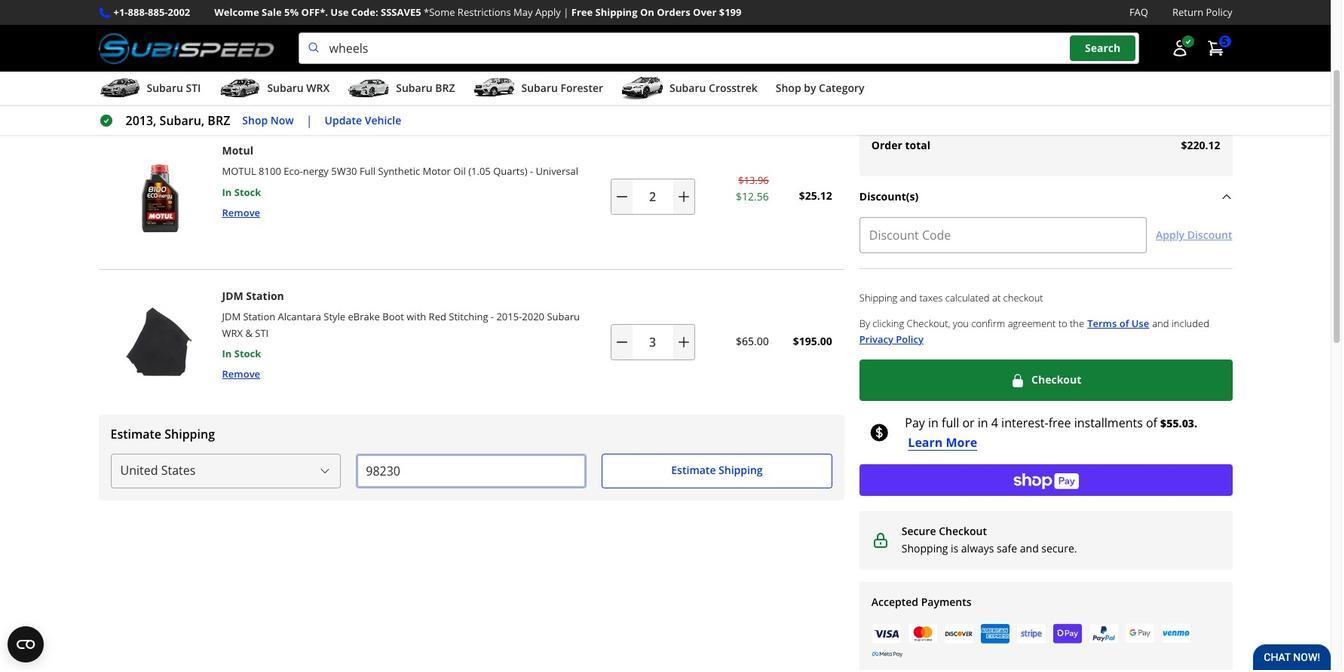 Task type: locate. For each thing, give the bounding box(es) containing it.
total
[[808, 101, 833, 114]]

1 horizontal spatial policy
[[1207, 5, 1233, 19]]

use right terms
[[1132, 316, 1150, 330]]

use
[[331, 5, 349, 19], [1132, 316, 1150, 330]]

policy up 5
[[1207, 5, 1233, 19]]

pay in full or in 4 interest-free installments of $55.03 . learn more
[[905, 415, 1198, 451]]

5%
[[284, 5, 299, 19]]

increment image right decrement icon
[[676, 335, 691, 350]]

subaru left crosstrek in the right top of the page
[[670, 81, 706, 95]]

code:
[[351, 5, 378, 19]]

metapay image
[[873, 653, 903, 658]]

2 in from the top
[[222, 347, 232, 360]]

estimate inside button
[[672, 463, 716, 478]]

free up subaru sti dropdown button
[[128, 47, 151, 61]]

1 vertical spatial jdm
[[222, 310, 241, 324]]

open widget image
[[8, 627, 44, 663]]

venmo image
[[1162, 623, 1192, 645]]

1 $220.12 from the top
[[1182, 56, 1221, 70]]

0 horizontal spatial free
[[128, 47, 151, 61]]

remove down the motul
[[222, 206, 260, 219]]

mastercard image
[[908, 624, 938, 645]]

free right the apply
[[572, 5, 593, 19]]

eco-
[[284, 165, 303, 178]]

1 vertical spatial estimate
[[672, 463, 716, 478]]

stock down the motul
[[234, 185, 261, 199]]

secure checkout shopping is always safe and secure.
[[902, 524, 1078, 556]]

8100
[[259, 165, 281, 178]]

sti up subaru,
[[186, 81, 201, 95]]

1 horizontal spatial shop
[[776, 81, 802, 95]]

$220.12 down return policy link
[[1182, 56, 1221, 70]]

estimate for estimate shipping dropdown button
[[111, 426, 162, 443]]

price
[[745, 101, 769, 114]]

increment image for $25.12
[[676, 189, 691, 204]]

$65.00
[[736, 334, 769, 349]]

subaru wrx button
[[219, 75, 330, 105]]

1 vertical spatial and
[[1153, 316, 1170, 330]]

1 vertical spatial of
[[1147, 415, 1158, 432]]

shop now
[[242, 113, 294, 127]]

increment image
[[676, 189, 691, 204], [676, 335, 691, 350]]

shop left 'now'
[[242, 113, 268, 127]]

2 vertical spatial checkout
[[939, 524, 987, 539]]

googlepay image
[[1125, 623, 1156, 645]]

buy with shop pay image
[[1013, 472, 1080, 489]]

in inside motul motul 8100 eco-nergy 5w30 full synthetic motor oil (1.05 quarts) - universal in stock remove
[[222, 185, 232, 199]]

and left included
[[1153, 316, 1170, 330]]

remove button
[[222, 205, 260, 220], [222, 366, 260, 382]]

| right the apply
[[564, 5, 569, 19]]

in left "full"
[[929, 415, 939, 432]]

1 horizontal spatial wrx
[[307, 81, 330, 95]]

0 vertical spatial of
[[1120, 316, 1130, 330]]

always
[[962, 542, 995, 556]]

0 vertical spatial estimate
[[111, 426, 162, 443]]

stock inside motul motul 8100 eco-nergy 5w30 full synthetic motor oil (1.05 quarts) - universal in stock remove
[[234, 185, 261, 199]]

1 horizontal spatial of
[[1147, 415, 1158, 432]]

a subaru forester thumbnail image image
[[473, 77, 516, 100]]

shipping inside estimate shipping button
[[719, 463, 763, 478]]

2 horizontal spatial and
[[1153, 316, 1170, 330]]

2013, subaru, brz
[[126, 112, 230, 129]]

subaru left forester on the top of the page
[[522, 81, 558, 95]]

1 stock from the top
[[234, 185, 261, 199]]

1 horizontal spatial |
[[564, 5, 569, 19]]

1 horizontal spatial sti
[[255, 326, 269, 340]]

clicking
[[873, 316, 905, 330]]

return
[[1173, 5, 1204, 19]]

quantity
[[611, 101, 654, 114]]

checkout up is
[[939, 524, 987, 539]]

0 horizontal spatial wrx
[[222, 326, 243, 340]]

1 horizontal spatial at
[[1162, 106, 1172, 120]]

1 vertical spatial station
[[243, 310, 275, 324]]

shop left 'by'
[[776, 81, 802, 95]]

0 vertical spatial sti
[[186, 81, 201, 95]]

and right safe
[[1020, 542, 1039, 556]]

of right terms
[[1120, 316, 1130, 330]]

vehicle
[[365, 113, 401, 127]]

crosstrek
[[709, 81, 758, 95]]

red
[[429, 310, 447, 324]]

5
[[1222, 34, 1228, 49]]

search input field
[[298, 33, 1139, 64]]

free
[[572, 5, 593, 19], [128, 47, 151, 61]]

1 vertical spatial at
[[993, 291, 1001, 305]]

mtl102782 motul 8100 eco-nergy 5w30 full synthetic motor oil (1.05 quarts) - 2015-2020 wrx / sti, image
[[104, 142, 213, 251]]

1 horizontal spatial estimate shipping
[[672, 463, 763, 478]]

None number field
[[611, 178, 695, 215], [611, 324, 695, 360], [611, 178, 695, 215], [611, 324, 695, 360]]

of left $55.03
[[1147, 415, 1158, 432]]

synthetic
[[378, 165, 420, 178]]

subaru down free shipping!
[[147, 81, 183, 95]]

1 horizontal spatial use
[[1132, 316, 1150, 330]]

stock
[[234, 185, 261, 199], [234, 347, 261, 360]]

0 vertical spatial and
[[901, 291, 917, 305]]

by
[[804, 81, 817, 95]]

2 horizontal spatial checkout
[[1175, 106, 1221, 120]]

subaru up vehicle
[[396, 81, 433, 95]]

amex image
[[981, 624, 1011, 645]]

1 vertical spatial remove
[[222, 367, 260, 381]]

total
[[906, 138, 931, 152]]

2 remove from the top
[[222, 367, 260, 381]]

brz
[[435, 81, 455, 95], [208, 112, 230, 129]]

you
[[953, 316, 969, 330]]

may
[[514, 5, 533, 19]]

remove
[[222, 206, 260, 219], [222, 367, 260, 381]]

decrement image
[[615, 335, 630, 350]]

policy
[[1207, 5, 1233, 19], [896, 333, 924, 346]]

subaru right '2020'
[[547, 310, 580, 324]]

sti right &
[[255, 326, 269, 340]]

remove inside jdm station jdm station alcantara style ebrake boot with red stitching - 2015-2020 subaru wrx & sti in stock remove
[[222, 367, 260, 381]]

1 vertical spatial estimate shipping
[[672, 463, 763, 478]]

0 vertical spatial -
[[530, 165, 533, 178]]

shipping!
[[154, 47, 202, 61]]

0 horizontal spatial estimate shipping
[[111, 426, 215, 443]]

0 horizontal spatial of
[[1120, 316, 1130, 330]]

in down the motul
[[222, 185, 232, 199]]

checkout button
[[860, 360, 1233, 401]]

2 vertical spatial and
[[1020, 542, 1039, 556]]

off*.
[[301, 5, 328, 19]]

brz up motul on the top left of the page
[[208, 112, 230, 129]]

1 horizontal spatial in
[[978, 415, 989, 432]]

wrx inside jdm station jdm station alcantara style ebrake boot with red stitching - 2015-2020 subaru wrx & sti in stock remove
[[222, 326, 243, 340]]

0 horizontal spatial |
[[306, 112, 313, 129]]

estimate shipping
[[111, 426, 215, 443], [672, 463, 763, 478]]

and left taxes on the right top of the page
[[901, 291, 917, 305]]

confirm
[[972, 316, 1006, 330]]

in right jds15wrxstiebrkal 15-20 subaru wrx & sti jdm station alcantara style ebrake boot with red stitching, image
[[222, 347, 232, 360]]

1 vertical spatial in
[[222, 347, 232, 360]]

2 remove button from the top
[[222, 366, 260, 382]]

2 $220.12 from the top
[[1182, 138, 1221, 152]]

and inside "by clicking checkout, you confirm agreement to the terms of use and included privacy policy"
[[1153, 316, 1170, 330]]

+1-
[[114, 5, 128, 19]]

1 vertical spatial checkout
[[1032, 373, 1082, 387]]

0 horizontal spatial estimate
[[111, 426, 162, 443]]

+1-888-885-2002
[[114, 5, 190, 19]]

a subaru brz thumbnail image image
[[348, 77, 390, 100]]

decrement image
[[615, 189, 630, 204]]

1 remove button from the top
[[222, 205, 260, 220]]

update vehicle button
[[325, 112, 401, 129]]

checkout inside checkout button
[[1032, 373, 1082, 387]]

- inside motul motul 8100 eco-nergy 5w30 full synthetic motor oil (1.05 quarts) - universal in stock remove
[[530, 165, 533, 178]]

(1.05
[[469, 165, 491, 178]]

1 jdm from the top
[[222, 289, 243, 303]]

remove button down the motul
[[222, 205, 260, 220]]

policy down "checkout,"
[[896, 333, 924, 346]]

0 vertical spatial $220.12
[[1182, 56, 1221, 70]]

checkout up free
[[1032, 373, 1082, 387]]

estimate shipping inside estimate shipping button
[[672, 463, 763, 478]]

1 horizontal spatial -
[[530, 165, 533, 178]]

in
[[929, 415, 939, 432], [978, 415, 989, 432]]

discount(s) button
[[860, 188, 1233, 205]]

$13.96 $12.56
[[736, 173, 769, 204]]

*some restrictions may apply | free shipping on orders over $199
[[424, 5, 742, 19]]

shop for shop now
[[242, 113, 268, 127]]

shop inside 'dropdown button'
[[776, 81, 802, 95]]

1 horizontal spatial checkout
[[1032, 373, 1082, 387]]

0 vertical spatial shop
[[776, 81, 802, 95]]

items)
[[112, 8, 147, 25]]

learn more link
[[905, 435, 978, 451]]

estimate shipping for estimate shipping dropdown button
[[111, 426, 215, 443]]

1 vertical spatial use
[[1132, 316, 1150, 330]]

0 vertical spatial remove
[[222, 206, 260, 219]]

estimate
[[111, 426, 162, 443], [672, 463, 716, 478]]

station up &
[[243, 310, 275, 324]]

in left 4
[[978, 415, 989, 432]]

(5 items)
[[98, 8, 147, 25]]

is
[[951, 542, 959, 556]]

1 horizontal spatial and
[[1020, 542, 1039, 556]]

terms of use link
[[1088, 316, 1150, 332]]

1 vertical spatial sti
[[255, 326, 269, 340]]

checkout right calculated
[[1175, 106, 1221, 120]]

0 horizontal spatial in
[[929, 415, 939, 432]]

subaru inside jdm station jdm station alcantara style ebrake boot with red stitching - 2015-2020 subaru wrx & sti in stock remove
[[547, 310, 580, 324]]

jdm station jdm station alcantara style ebrake boot with red stitching - 2015-2020 subaru wrx & sti in stock remove
[[222, 289, 580, 381]]

0 vertical spatial estimate shipping
[[111, 426, 215, 443]]

0 vertical spatial remove button
[[222, 205, 260, 220]]

0 horizontal spatial -
[[491, 310, 494, 324]]

- left 2015-
[[491, 310, 494, 324]]

of inside pay in full or in 4 interest-free installments of $55.03 . learn more
[[1147, 415, 1158, 432]]

0 vertical spatial increment image
[[676, 189, 691, 204]]

at right calculated
[[1162, 106, 1172, 120]]

included
[[1172, 316, 1210, 330]]

of inside "by clicking checkout, you confirm agreement to the terms of use and included privacy policy"
[[1120, 316, 1130, 330]]

0 vertical spatial policy
[[1207, 5, 1233, 19]]

0 horizontal spatial checkout
[[939, 524, 987, 539]]

1 remove from the top
[[222, 206, 260, 219]]

1 vertical spatial |
[[306, 112, 313, 129]]

at up confirm
[[993, 291, 1001, 305]]

checkout
[[1175, 106, 1221, 120], [1032, 373, 1082, 387], [939, 524, 987, 539]]

sti inside jdm station jdm station alcantara style ebrake boot with red stitching - 2015-2020 subaru wrx & sti in stock remove
[[255, 326, 269, 340]]

a subaru sti thumbnail image image
[[98, 77, 141, 100]]

2 stock from the top
[[234, 347, 261, 360]]

privacy
[[860, 333, 894, 346]]

0 vertical spatial station
[[246, 289, 284, 303]]

$220.12
[[1182, 56, 1221, 70], [1182, 138, 1221, 152]]

0 horizontal spatial policy
[[896, 333, 924, 346]]

885-
[[148, 5, 168, 19]]

stock down &
[[234, 347, 261, 360]]

0 horizontal spatial sti
[[186, 81, 201, 95]]

sssave5
[[381, 5, 421, 19]]

1 vertical spatial stock
[[234, 347, 261, 360]]

2002
[[168, 5, 190, 19]]

of
[[1120, 316, 1130, 330], [1147, 415, 1158, 432]]

remove button down &
[[222, 366, 260, 382]]

estimate shipping for estimate shipping button
[[672, 463, 763, 478]]

use inside "by clicking checkout, you confirm agreement to the terms of use and included privacy policy"
[[1132, 316, 1150, 330]]

subaru up 'now'
[[267, 81, 304, 95]]

2 jdm from the top
[[222, 310, 241, 324]]

0 vertical spatial |
[[564, 5, 569, 19]]

2 increment image from the top
[[676, 335, 691, 350]]

accepted
[[872, 595, 919, 609]]

shipping
[[596, 5, 638, 19], [860, 291, 898, 305], [165, 426, 215, 443], [719, 463, 763, 478]]

shoppay image
[[1053, 623, 1083, 645]]

0 vertical spatial jdm
[[222, 289, 243, 303]]

1 vertical spatial shop
[[242, 113, 268, 127]]

- right 'quarts)'
[[530, 165, 533, 178]]

0 horizontal spatial shop
[[242, 113, 268, 127]]

0 vertical spatial use
[[331, 5, 349, 19]]

1 horizontal spatial estimate
[[672, 463, 716, 478]]

shipping and taxes calculated at checkout
[[860, 291, 1044, 305]]

1 vertical spatial $220.12
[[1182, 138, 1221, 152]]

1 vertical spatial wrx
[[222, 326, 243, 340]]

wrx left &
[[222, 326, 243, 340]]

1 increment image from the top
[[676, 189, 691, 204]]

0 vertical spatial brz
[[435, 81, 455, 95]]

of for terms
[[1120, 316, 1130, 330]]

1 in from the top
[[222, 185, 232, 199]]

Country Select button
[[111, 454, 341, 489]]

use right off*.
[[331, 5, 349, 19]]

0 vertical spatial wrx
[[307, 81, 330, 95]]

1 horizontal spatial free
[[572, 5, 593, 19]]

1 horizontal spatial brz
[[435, 81, 455, 95]]

remove inside motul motul 8100 eco-nergy 5w30 full synthetic motor oil (1.05 quarts) - universal in stock remove
[[222, 206, 260, 219]]

1 vertical spatial increment image
[[676, 335, 691, 350]]

| right 'now'
[[306, 112, 313, 129]]

$220.12 down calculated at checkout on the top right
[[1182, 138, 1221, 152]]

checkout,
[[907, 316, 951, 330]]

visa image
[[872, 624, 902, 645]]

brz left a subaru forester thumbnail image
[[435, 81, 455, 95]]

1 vertical spatial remove button
[[222, 366, 260, 382]]

subaru crosstrek button
[[622, 75, 758, 105]]

paypal image
[[1089, 623, 1119, 645]]

1 vertical spatial policy
[[896, 333, 924, 346]]

search
[[1086, 41, 1121, 55]]

increment image for $195.00
[[676, 335, 691, 350]]

$25.12
[[799, 189, 833, 203]]

0 vertical spatial in
[[222, 185, 232, 199]]

station up alcantara
[[246, 289, 284, 303]]

subaru crosstrek
[[670, 81, 758, 95]]

a subaru wrx thumbnail image image
[[219, 77, 261, 100]]

motul motul 8100 eco-nergy 5w30 full synthetic motor oil (1.05 quarts) - universal in stock remove
[[222, 143, 579, 219]]

wrx up update
[[307, 81, 330, 95]]

remove down &
[[222, 367, 260, 381]]

1 vertical spatial -
[[491, 310, 494, 324]]

1 vertical spatial brz
[[208, 112, 230, 129]]

0 vertical spatial stock
[[234, 185, 261, 199]]

increment image right decrement image
[[676, 189, 691, 204]]



Task type: vqa. For each thing, say whether or not it's contained in the screenshot.
'Refund Rush 10% Off*. Use Code: Rush10 *Some Restrictions May Apply | Free Shipping On Orders Over $199'
no



Task type: describe. For each thing, give the bounding box(es) containing it.
faq
[[1130, 5, 1149, 19]]

category
[[819, 81, 865, 95]]

learn
[[908, 435, 943, 451]]

0 vertical spatial checkout
[[1175, 106, 1221, 120]]

0 horizontal spatial brz
[[208, 112, 230, 129]]

apply
[[536, 5, 561, 19]]

subaru for subaru wrx
[[267, 81, 304, 95]]

shop for shop by category
[[776, 81, 802, 95]]

sti inside dropdown button
[[186, 81, 201, 95]]

$55.03
[[1161, 416, 1195, 431]]

payments
[[922, 595, 972, 609]]

order
[[872, 138, 903, 152]]

estimate shipping button
[[111, 426, 833, 443]]

2015-
[[497, 310, 522, 324]]

1 in from the left
[[929, 415, 939, 432]]

wrx inside dropdown button
[[307, 81, 330, 95]]

with
[[407, 310, 426, 324]]

terms
[[1088, 316, 1117, 330]]

secure.
[[1042, 542, 1078, 556]]

- inside jdm station jdm station alcantara style ebrake boot with red stitching - 2015-2020 subaru wrx & sti in stock remove
[[491, 310, 494, 324]]

subaru for subaru sti
[[147, 81, 183, 95]]

subaru for subaru crosstrek
[[670, 81, 706, 95]]

checkout inside secure checkout shopping is always safe and secure.
[[939, 524, 987, 539]]

2 in from the left
[[978, 415, 989, 432]]

taxes
[[872, 106, 900, 120]]

to
[[1059, 316, 1068, 330]]

*some
[[424, 5, 455, 19]]

0 horizontal spatial use
[[331, 5, 349, 19]]

subaru forester
[[522, 81, 604, 95]]

calculated at checkout
[[1108, 106, 1221, 120]]

shopping
[[902, 542, 949, 556]]

alcantara
[[278, 310, 321, 324]]

Zip text field
[[356, 454, 587, 489]]

subaru wrx
[[267, 81, 330, 95]]

$199
[[719, 5, 742, 19]]

return policy
[[1173, 5, 1233, 19]]

shop by category
[[776, 81, 865, 95]]

stock inside jdm station jdm station alcantara style ebrake boot with red stitching - 2015-2020 subaru wrx & sti in stock remove
[[234, 347, 261, 360]]

subaru for subaru brz
[[396, 81, 433, 95]]

a subaru crosstrek thumbnail image image
[[622, 77, 664, 100]]

4
[[992, 415, 999, 432]]

Discount Code field
[[860, 218, 1147, 254]]

$12.56
[[736, 189, 769, 204]]

welcome sale 5% off*. use code: sssave5
[[214, 5, 421, 19]]

estimate for estimate shipping button
[[672, 463, 716, 478]]

secure
[[902, 524, 937, 539]]

0 horizontal spatial at
[[993, 291, 1001, 305]]

the
[[1070, 316, 1085, 330]]

estimate shipping button
[[602, 454, 833, 489]]

shop by category button
[[776, 75, 865, 105]]

motul
[[222, 143, 253, 157]]

full
[[942, 415, 960, 432]]

stripe image
[[1017, 624, 1047, 645]]

taxes
[[920, 291, 943, 305]]

$13.96
[[739, 173, 769, 187]]

2020
[[522, 310, 545, 324]]

subispeed logo image
[[98, 33, 274, 64]]

0 horizontal spatial and
[[901, 291, 917, 305]]

nergy
[[303, 165, 329, 178]]

ebrake
[[348, 310, 380, 324]]

stitching
[[449, 310, 488, 324]]

privacy policy link
[[860, 332, 924, 348]]

product
[[111, 101, 149, 114]]

&
[[245, 326, 253, 340]]

$195.00
[[793, 334, 833, 349]]

brz inside dropdown button
[[435, 81, 455, 95]]

forester
[[561, 81, 604, 95]]

motor
[[423, 165, 451, 178]]

full
[[360, 165, 376, 178]]

faq link
[[1130, 5, 1149, 20]]

button image
[[1171, 39, 1189, 57]]

oil
[[454, 165, 466, 178]]

888-
[[128, 5, 148, 19]]

motul
[[222, 165, 256, 178]]

subaru forester button
[[473, 75, 604, 105]]

by clicking checkout, you confirm agreement to the terms of use and included privacy policy
[[860, 316, 1210, 346]]

return policy link
[[1173, 5, 1233, 20]]

shop now link
[[242, 112, 294, 129]]

1 vertical spatial free
[[128, 47, 151, 61]]

discover image
[[944, 624, 974, 645]]

item
[[719, 101, 742, 114]]

universal
[[536, 165, 579, 178]]

jdm station alcantara style ebrake boot with red stitching - 2015-2020 subaru wrx & sti link
[[222, 310, 580, 340]]

0 vertical spatial free
[[572, 5, 593, 19]]

jds15wrxstiebrkal 15-20 subaru wrx & sti jdm station alcantara style ebrake boot with red stitching, image
[[104, 288, 213, 397]]

quarts)
[[493, 165, 528, 178]]

checkout
[[1004, 291, 1044, 305]]

subaru sti
[[147, 81, 201, 95]]

motul 8100 eco-nergy 5w30 full synthetic motor oil (1.05 quarts) - universal link
[[222, 165, 579, 178]]

(5
[[98, 8, 109, 25]]

2013,
[[126, 112, 156, 129]]

remove button for station
[[222, 366, 260, 382]]

calculated
[[946, 291, 990, 305]]

+1-888-885-2002 link
[[114, 5, 190, 20]]

item price
[[719, 101, 769, 114]]

in inside jdm station jdm station alcantara style ebrake boot with red stitching - 2015-2020 subaru wrx & sti in stock remove
[[222, 347, 232, 360]]

sale
[[262, 5, 282, 19]]

on
[[640, 5, 655, 19]]

policy inside "by clicking checkout, you confirm agreement to the terms of use and included privacy policy"
[[896, 333, 924, 346]]

installments
[[1075, 415, 1143, 432]]

remove button for motul
[[222, 205, 260, 220]]

boot
[[383, 310, 404, 324]]

discount(s)
[[860, 189, 919, 203]]

$220.12 for order total
[[1182, 138, 1221, 152]]

subaru for subaru forester
[[522, 81, 558, 95]]

$220.12 for subtotal
[[1182, 56, 1221, 70]]

0 vertical spatial at
[[1162, 106, 1172, 120]]

safe
[[997, 542, 1018, 556]]

interest-
[[1002, 415, 1049, 432]]

and inside secure checkout shopping is always safe and secure.
[[1020, 542, 1039, 556]]

agreement
[[1008, 316, 1056, 330]]

country select image
[[319, 465, 331, 477]]

checkout link
[[860, 360, 1233, 401]]

free shipping!
[[128, 47, 202, 61]]

5w30
[[331, 165, 357, 178]]

of for installments
[[1147, 415, 1158, 432]]



